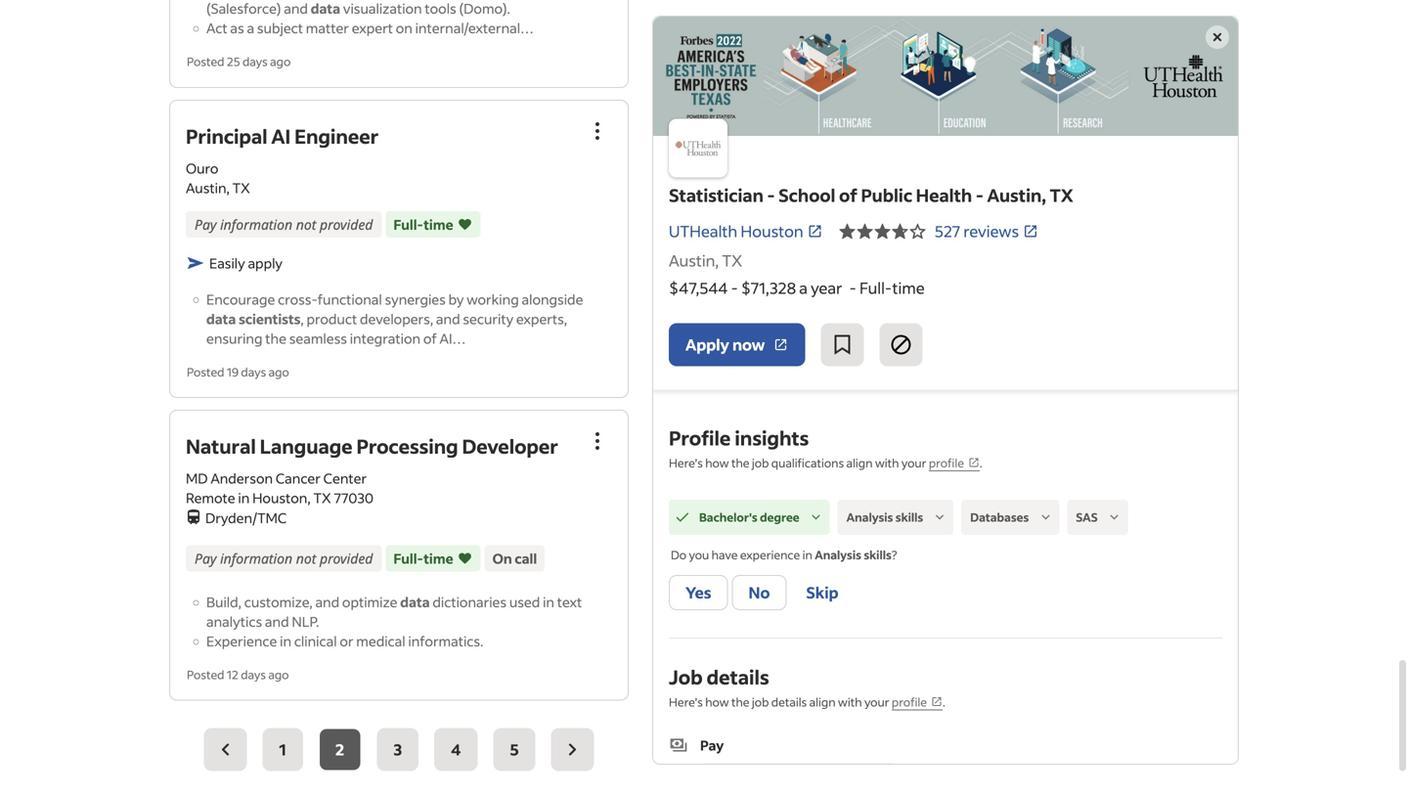 Task type: locate. For each thing, give the bounding box(es) containing it.
1 horizontal spatial profile
[[929, 455, 964, 470]]

1 vertical spatial provided
[[320, 549, 373, 568]]

3 missing qualification image from the left
[[1106, 509, 1123, 526]]

- up houston
[[767, 184, 775, 206]]

job down insights
[[752, 455, 769, 470]]

0 horizontal spatial your
[[865, 695, 890, 710]]

data right optimize
[[400, 593, 430, 611]]

developer
[[462, 433, 558, 459]]

missing qualification image inside sas button
[[1106, 509, 1123, 526]]

uthealth houston logo image
[[653, 17, 1238, 136], [669, 119, 728, 177]]

2 horizontal spatial and
[[436, 310, 460, 328]]

matching qualification image
[[674, 509, 691, 526], [808, 509, 825, 526]]

with for job details
[[838, 695, 862, 710]]

experience in clinical or medical informatics.
[[206, 632, 483, 650]]

2 vertical spatial posted
[[187, 667, 224, 682]]

0 vertical spatial pay
[[195, 215, 217, 234]]

not interested image
[[889, 333, 913, 357]]

1 vertical spatial pay information not provided
[[195, 549, 373, 568]]

. for insights
[[980, 455, 983, 470]]

full- right year
[[860, 278, 892, 298]]

not up cross-
[[296, 215, 316, 234]]

tx inside ouro austin, tx
[[232, 179, 250, 196]]

0 horizontal spatial missing qualification image
[[931, 509, 949, 526]]

how down job details
[[705, 695, 729, 710]]

0 horizontal spatial with
[[838, 695, 862, 710]]

or
[[340, 632, 354, 650]]

in inside md anderson cancer center remote in houston, tx 77030
[[238, 489, 250, 507]]

product
[[307, 310, 357, 328]]

how for job
[[705, 695, 729, 710]]

0 vertical spatial align
[[847, 455, 873, 470]]

pay information not provided for language
[[195, 549, 373, 568]]

austin, down ouro
[[186, 179, 230, 196]]

1 vertical spatial align
[[809, 695, 836, 710]]

job actions for principal ai engineer is collapsed image
[[586, 119, 609, 143]]

1 vertical spatial job
[[752, 695, 769, 710]]

0 horizontal spatial of
[[423, 329, 437, 347]]

1 horizontal spatial details
[[771, 695, 807, 710]]

1 vertical spatial the
[[732, 455, 750, 470]]

and up nlp.
[[315, 593, 339, 611]]

analysis inside analysis skills 'button'
[[847, 510, 893, 525]]

posted
[[187, 54, 224, 69], [187, 364, 224, 379], [187, 667, 224, 682]]

insights
[[735, 425, 809, 450]]

posted for experience in clinical or medical informatics.
[[187, 667, 224, 682]]

skills
[[896, 510, 923, 525], [864, 547, 892, 562]]

year
[[811, 278, 842, 298]]

2 vertical spatial days
[[241, 667, 266, 682]]

analysis up skip
[[815, 547, 862, 562]]

austin, up $47,544
[[669, 250, 719, 270]]

1 vertical spatial pay
[[195, 549, 217, 568]]

natural language processing developer button
[[186, 433, 558, 459]]

developers,
[[360, 310, 433, 328]]

close job details image
[[1206, 25, 1229, 49]]

and down the customize,
[[265, 613, 289, 630]]

the
[[265, 329, 286, 347], [732, 455, 750, 470], [732, 695, 750, 710]]

time left matches your preference icon
[[424, 216, 453, 233]]

posted 25 days ago
[[187, 54, 291, 69]]

language
[[260, 433, 353, 459]]

align
[[847, 455, 873, 470], [809, 695, 836, 710]]

pay information not provided
[[195, 215, 373, 234], [195, 549, 373, 568]]

full-time left matches your preference image
[[394, 550, 453, 567]]

0 horizontal spatial a
[[247, 19, 254, 37]]

missing qualification image
[[931, 509, 949, 526], [1037, 509, 1055, 526], [1106, 509, 1123, 526]]

time for principal ai engineer
[[424, 216, 453, 233]]

1 vertical spatial ago
[[269, 364, 289, 379]]

school
[[779, 184, 836, 206]]

0 vertical spatial ago
[[270, 54, 291, 69]]

1 how from the top
[[705, 455, 729, 470]]

job
[[752, 455, 769, 470], [752, 695, 769, 710]]

days right 12
[[241, 667, 266, 682]]

provided up functional
[[320, 215, 373, 234]]

1 horizontal spatial skills
[[896, 510, 923, 525]]

how down profile
[[705, 455, 729, 470]]

ago for act as a subject matter expert on internal/external…
[[270, 54, 291, 69]]

pay information not provided up apply
[[195, 215, 373, 234]]

engineer
[[294, 123, 379, 149]]

0 horizontal spatial data
[[206, 310, 236, 328]]

analysis up ?
[[847, 510, 893, 525]]

the down scientists
[[265, 329, 286, 347]]

not up "build, customize, and optimize data"
[[296, 549, 316, 568]]

have
[[712, 547, 738, 562]]

2 horizontal spatial missing qualification image
[[1106, 509, 1123, 526]]

health
[[916, 184, 972, 206]]

missing qualification image for sas
[[1106, 509, 1123, 526]]

1 vertical spatial skills
[[864, 547, 892, 562]]

skip button
[[791, 575, 854, 610]]

call
[[515, 550, 537, 567]]

data inside "encourage cross-functional synergies by working alongside data scientists"
[[206, 310, 236, 328]]

pay for natural
[[195, 549, 217, 568]]

0 vertical spatial profile
[[929, 455, 964, 470]]

1 missing qualification image from the left
[[931, 509, 949, 526]]

2 vertical spatial the
[[732, 695, 750, 710]]

1 horizontal spatial missing qualification image
[[1037, 509, 1055, 526]]

no button
[[732, 575, 787, 610]]

provided up optimize
[[320, 549, 373, 568]]

1 horizontal spatial with
[[875, 455, 899, 470]]

of left ai… on the left top of the page
[[423, 329, 437, 347]]

ago down subject
[[270, 54, 291, 69]]

0 vertical spatial time
[[424, 216, 453, 233]]

2 information from the top
[[220, 549, 293, 568]]

ago right 12
[[268, 667, 289, 682]]

1 vertical spatial a
[[799, 278, 808, 298]]

posted left 19
[[187, 364, 224, 379]]

and up ai… on the left top of the page
[[436, 310, 460, 328]]

1 job from the top
[[752, 455, 769, 470]]

0 vertical spatial job
[[752, 455, 769, 470]]

time up not interested 'image'
[[892, 278, 925, 298]]

?
[[892, 547, 897, 562]]

pay information not provided up the customize,
[[195, 549, 373, 568]]

1 vertical spatial data
[[400, 593, 430, 611]]

1 vertical spatial and
[[315, 593, 339, 611]]

scientists
[[239, 310, 301, 328]]

0 vertical spatial pay information not provided
[[195, 215, 373, 234]]

here's down job
[[669, 695, 703, 710]]

houston,
[[252, 489, 311, 507]]

1 horizontal spatial data
[[400, 593, 430, 611]]

1 horizontal spatial matching qualification image
[[808, 509, 825, 526]]

2 posted from the top
[[187, 364, 224, 379]]

missing qualification image inside databases button
[[1037, 509, 1055, 526]]

here's down profile
[[669, 455, 703, 470]]

posted 19 days ago
[[187, 364, 289, 379]]

full-time for processing
[[394, 550, 453, 567]]

2 vertical spatial time
[[424, 550, 453, 567]]

1 vertical spatial full-time
[[394, 550, 453, 567]]

1 vertical spatial posted
[[187, 364, 224, 379]]

austin, up reviews
[[987, 184, 1046, 206]]

the down the profile insights
[[732, 455, 750, 470]]

synergies
[[385, 290, 446, 308]]

days for data
[[241, 364, 266, 379]]

the for job details
[[732, 695, 750, 710]]

2 vertical spatial and
[[265, 613, 289, 630]]

2 how from the top
[[705, 695, 729, 710]]

2 missing qualification image from the left
[[1037, 509, 1055, 526]]

0 vertical spatial not
[[296, 215, 316, 234]]

optimize
[[342, 593, 398, 611]]

0 vertical spatial information
[[220, 215, 293, 234]]

. for details
[[943, 695, 946, 710]]

profile
[[669, 425, 731, 450]]

not for ai
[[296, 215, 316, 234]]

natural language processing developer
[[186, 433, 558, 459]]

center
[[323, 469, 367, 487]]

2 here's from the top
[[669, 695, 703, 710]]

0 vertical spatial with
[[875, 455, 899, 470]]

days right 19
[[241, 364, 266, 379]]

missing qualification image inside analysis skills 'button'
[[931, 509, 949, 526]]

0 horizontal spatial austin,
[[186, 179, 230, 196]]

missing qualification image for analysis skills
[[931, 509, 949, 526]]

1 vertical spatial profile
[[892, 695, 927, 710]]

with
[[875, 455, 899, 470], [838, 695, 862, 710]]

1 vertical spatial .
[[943, 695, 946, 710]]

working
[[467, 290, 519, 308]]

clinical
[[294, 632, 337, 650]]

1 vertical spatial of
[[423, 329, 437, 347]]

skills up ?
[[896, 510, 923, 525]]

0 vertical spatial of
[[839, 184, 858, 206]]

posted for act as a subject matter expert on internal/external…
[[187, 54, 224, 69]]

0 horizontal spatial details
[[707, 664, 769, 690]]

12
[[227, 667, 238, 682]]

a right as
[[247, 19, 254, 37]]

posted left 12
[[187, 667, 224, 682]]

anderson
[[211, 469, 273, 487]]

1 vertical spatial profile link
[[892, 695, 943, 711]]

- right year
[[850, 278, 857, 298]]

2 not from the top
[[296, 549, 316, 568]]

build, customize, and optimize data
[[206, 593, 430, 611]]

used
[[509, 593, 540, 611]]

2 vertical spatial ago
[[268, 667, 289, 682]]

0 vertical spatial and
[[436, 310, 460, 328]]

the down job details
[[732, 695, 750, 710]]

1 vertical spatial your
[[865, 695, 890, 710]]

ago
[[270, 54, 291, 69], [269, 364, 289, 379], [268, 667, 289, 682]]

full- for principal ai engineer
[[394, 216, 424, 233]]

pay down 'transit information' image
[[195, 549, 217, 568]]

0 vertical spatial how
[[705, 455, 729, 470]]

in down anderson
[[238, 489, 250, 507]]

days for experience in clinical or medical informatics.
[[241, 667, 266, 682]]

2 provided from the top
[[320, 549, 373, 568]]

0 vertical spatial profile link
[[929, 455, 980, 471]]

of left public
[[839, 184, 858, 206]]

0 vertical spatial data
[[206, 310, 236, 328]]

how for profile
[[705, 455, 729, 470]]

align for job details
[[809, 695, 836, 710]]

0 vertical spatial posted
[[187, 54, 224, 69]]

1 horizontal spatial and
[[315, 593, 339, 611]]

experience
[[740, 547, 800, 562]]

full-time left matches your preference icon
[[394, 216, 453, 233]]

alongside
[[522, 290, 583, 308]]

3 posted from the top
[[187, 667, 224, 682]]

full-time
[[394, 216, 453, 233], [394, 550, 453, 567]]

in left text
[[543, 593, 555, 611]]

time left matches your preference image
[[424, 550, 453, 567]]

medical
[[356, 632, 405, 650]]

missing qualification image right analysis skills
[[931, 509, 949, 526]]

1 vertical spatial days
[[241, 364, 266, 379]]

and inside , product developers, and security experts, ensuring the seamless integration of ai…
[[436, 310, 460, 328]]

1 posted from the top
[[187, 54, 224, 69]]

encourage cross-functional synergies by working alongside data scientists
[[206, 290, 583, 328]]

0 horizontal spatial skills
[[864, 547, 892, 562]]

align for profile insights
[[847, 455, 873, 470]]

2 vertical spatial full-
[[394, 550, 424, 567]]

missing qualification image for databases
[[1037, 509, 1055, 526]]

2 full-time from the top
[[394, 550, 453, 567]]

25
[[227, 54, 240, 69]]

skip
[[806, 583, 839, 603]]

1 vertical spatial not
[[296, 549, 316, 568]]

save this job image
[[831, 333, 854, 357]]

1 not from the top
[[296, 215, 316, 234]]

matching qualification image up the do
[[674, 509, 691, 526]]

full- left matches your preference icon
[[394, 216, 424, 233]]

job
[[669, 664, 703, 690]]

do
[[671, 547, 687, 562]]

bachelor's degree button
[[669, 500, 830, 535]]

0 vertical spatial here's
[[669, 455, 703, 470]]

missing qualification image right sas
[[1106, 509, 1123, 526]]

and
[[436, 310, 460, 328], [315, 593, 339, 611], [265, 613, 289, 630]]

0 vertical spatial analysis
[[847, 510, 893, 525]]

with for profile insights
[[875, 455, 899, 470]]

not for language
[[296, 549, 316, 568]]

days right 25
[[243, 54, 268, 69]]

easily
[[209, 254, 245, 272]]

analysis skills
[[847, 510, 923, 525]]

2 pay information not provided from the top
[[195, 549, 373, 568]]

full- up dictionaries used in text analytics and nlp.
[[394, 550, 424, 567]]

houston
[[741, 221, 804, 241]]

data
[[206, 310, 236, 328], [400, 593, 430, 611]]

- right health
[[976, 184, 984, 206]]

1 vertical spatial how
[[705, 695, 729, 710]]

2 job from the top
[[752, 695, 769, 710]]

1 horizontal spatial your
[[902, 455, 927, 470]]

1 vertical spatial here's
[[669, 695, 703, 710]]

pay down job details
[[700, 737, 724, 754]]

1 information from the top
[[220, 215, 293, 234]]

0 vertical spatial full-
[[394, 216, 424, 233]]

1 vertical spatial information
[[220, 549, 293, 568]]

0 vertical spatial days
[[243, 54, 268, 69]]

information up apply
[[220, 215, 293, 234]]

.
[[980, 455, 983, 470], [943, 695, 946, 710]]

previous page image
[[214, 738, 237, 762]]

dictionaries used in text analytics and nlp.
[[206, 593, 582, 630]]

in
[[238, 489, 250, 507], [803, 547, 813, 562], [543, 593, 555, 611], [280, 632, 291, 650]]

pay up easily on the top
[[195, 215, 217, 234]]

0 horizontal spatial profile
[[892, 695, 927, 710]]

information
[[220, 215, 293, 234], [220, 549, 293, 568]]

2
[[335, 740, 345, 760]]

provided for engineer
[[320, 215, 373, 234]]

skills down analysis skills
[[864, 547, 892, 562]]

missing qualification image left sas
[[1037, 509, 1055, 526]]

0 vertical spatial .
[[980, 455, 983, 470]]

0 vertical spatial full-time
[[394, 216, 453, 233]]

1 provided from the top
[[320, 215, 373, 234]]

1 vertical spatial with
[[838, 695, 862, 710]]

remote
[[186, 489, 235, 507]]

of inside , product developers, and security experts, ensuring the seamless integration of ai…
[[423, 329, 437, 347]]

0 vertical spatial details
[[707, 664, 769, 690]]

job down job details
[[752, 695, 769, 710]]

posted left 25
[[187, 54, 224, 69]]

matching qualification image right degree
[[808, 509, 825, 526]]

ago right 19
[[269, 364, 289, 379]]

dryden/tmc
[[205, 509, 287, 527]]

1 full-time from the top
[[394, 216, 453, 233]]

0 vertical spatial provided
[[320, 215, 373, 234]]

0 vertical spatial skills
[[896, 510, 923, 525]]

1 horizontal spatial .
[[980, 455, 983, 470]]

1 horizontal spatial align
[[847, 455, 873, 470]]

527 reviews link
[[935, 221, 1039, 241]]

ouro austin, tx
[[186, 159, 250, 196]]

full-
[[394, 216, 424, 233], [860, 278, 892, 298], [394, 550, 424, 567]]

,
[[301, 310, 304, 328]]

1 pay information not provided from the top
[[195, 215, 373, 234]]

1 here's from the top
[[669, 455, 703, 470]]

0 vertical spatial the
[[265, 329, 286, 347]]

a left year
[[799, 278, 808, 298]]

matches your preference image
[[457, 215, 473, 234]]

0 horizontal spatial align
[[809, 695, 836, 710]]

0 horizontal spatial and
[[265, 613, 289, 630]]

0 vertical spatial your
[[902, 455, 927, 470]]

data up ensuring
[[206, 310, 236, 328]]

0 horizontal spatial .
[[943, 695, 946, 710]]

0 horizontal spatial matching qualification image
[[674, 509, 691, 526]]

analytics
[[206, 613, 262, 630]]

security
[[463, 310, 514, 328]]

information down 'dryden/tmc'
[[220, 549, 293, 568]]

uthealth houston
[[669, 221, 804, 241]]



Task type: vqa. For each thing, say whether or not it's contained in the screenshot.
bottom days
yes



Task type: describe. For each thing, give the bounding box(es) containing it.
easily apply
[[209, 254, 283, 272]]

apply now
[[686, 335, 765, 355]]

experience
[[206, 632, 277, 650]]

4
[[451, 740, 461, 760]]

1 vertical spatial time
[[892, 278, 925, 298]]

the for profile insights
[[732, 455, 750, 470]]

profile for profile insights
[[929, 455, 964, 470]]

ago for data
[[269, 364, 289, 379]]

bachelor's degree
[[699, 510, 800, 525]]

ensuring
[[206, 329, 263, 347]]

in left clinical
[[280, 632, 291, 650]]

5 link
[[493, 728, 536, 771]]

expert
[[352, 19, 393, 37]]

in inside dictionaries used in text analytics and nlp.
[[543, 593, 555, 611]]

2 link
[[319, 728, 361, 771]]

information for principal
[[220, 215, 293, 234]]

principal ai engineer
[[186, 123, 379, 149]]

1 vertical spatial full-
[[860, 278, 892, 298]]

yes button
[[669, 575, 728, 610]]

profile link for job details
[[892, 695, 943, 711]]

qualifications
[[771, 455, 844, 470]]

build,
[[206, 593, 242, 611]]

by
[[449, 290, 464, 308]]

0 vertical spatial a
[[247, 19, 254, 37]]

1 vertical spatial analysis
[[815, 547, 862, 562]]

pay information not provided for ai
[[195, 215, 373, 234]]

skills inside 'button'
[[896, 510, 923, 525]]

transit information image
[[186, 506, 201, 524]]

your for profile insights
[[902, 455, 927, 470]]

as
[[230, 19, 244, 37]]

degree
[[760, 510, 800, 525]]

- left $71,328
[[731, 278, 738, 298]]

apply now button
[[669, 323, 805, 366]]

you
[[689, 547, 709, 562]]

integration
[[350, 329, 421, 347]]

2 matching qualification image from the left
[[808, 509, 825, 526]]

1 link
[[262, 728, 303, 771]]

3.8 out of 5 stars image
[[839, 220, 927, 243]]

databases
[[970, 510, 1029, 525]]

act
[[206, 19, 228, 37]]

pay for principal
[[195, 215, 217, 234]]

1 vertical spatial details
[[771, 695, 807, 710]]

uthealth houston link
[[669, 220, 823, 243]]

$47,544
[[669, 278, 728, 298]]

here's for job
[[669, 695, 703, 710]]

ai…
[[440, 329, 466, 347]]

your for job details
[[865, 695, 890, 710]]

and inside dictionaries used in text analytics and nlp.
[[265, 613, 289, 630]]

customize,
[[244, 593, 313, 611]]

the inside , product developers, and security experts, ensuring the seamless integration of ai…
[[265, 329, 286, 347]]

bachelor's
[[699, 510, 758, 525]]

$47,544 - $71,328 a year - full-time
[[669, 278, 925, 298]]

principal ai engineer button
[[186, 123, 379, 149]]

provided for processing
[[320, 549, 373, 568]]

functional
[[318, 290, 382, 308]]

seamless
[[289, 329, 347, 347]]

do you have experience in analysis skills ?
[[671, 547, 897, 562]]

job actions for natural language processing developer is collapsed image
[[586, 429, 609, 453]]

, product developers, and security experts, ensuring the seamless integration of ai…
[[206, 310, 567, 347]]

no
[[749, 583, 770, 603]]

analysis skills button
[[838, 500, 954, 535]]

on
[[396, 19, 413, 37]]

1
[[279, 740, 286, 760]]

md anderson cancer center remote in houston, tx 77030
[[186, 469, 374, 507]]

job for insights
[[752, 455, 769, 470]]

principal
[[186, 123, 267, 149]]

527 reviews
[[935, 221, 1019, 241]]

profile for job details
[[892, 695, 927, 710]]

job for details
[[752, 695, 769, 710]]

3 link
[[377, 728, 419, 771]]

profile insights
[[669, 425, 809, 450]]

days for act as a subject matter expert on internal/external…
[[243, 54, 268, 69]]

full- for natural language processing developer
[[394, 550, 424, 567]]

posted 12 days ago
[[187, 667, 289, 682]]

in right experience
[[803, 547, 813, 562]]

nlp.
[[292, 613, 319, 630]]

here's how the job details align with your
[[669, 695, 892, 710]]

time for natural language processing developer
[[424, 550, 453, 567]]

on
[[493, 550, 512, 567]]

profile link for profile insights
[[929, 455, 980, 471]]

austin, tx
[[669, 250, 742, 270]]

here's how the job qualifications align with your
[[669, 455, 929, 470]]

job details
[[669, 664, 769, 690]]

2 vertical spatial pay
[[700, 737, 724, 754]]

tx inside md anderson cancer center remote in houston, tx 77030
[[313, 489, 331, 507]]

1 matching qualification image from the left
[[674, 509, 691, 526]]

subject
[[257, 19, 303, 37]]

ai
[[271, 123, 291, 149]]

527
[[935, 221, 960, 241]]

1 horizontal spatial austin,
[[669, 250, 719, 270]]

full-time for engineer
[[394, 216, 453, 233]]

matches your preference image
[[457, 549, 473, 568]]

cross-
[[278, 290, 318, 308]]

on call
[[493, 550, 537, 567]]

processing
[[356, 433, 458, 459]]

3
[[394, 740, 402, 760]]

1 horizontal spatial a
[[799, 278, 808, 298]]

encourage
[[206, 290, 275, 308]]

austin, inside ouro austin, tx
[[186, 179, 230, 196]]

sas button
[[1067, 500, 1128, 535]]

public
[[861, 184, 913, 206]]

cancer
[[276, 469, 321, 487]]

$71,328
[[741, 278, 796, 298]]

md
[[186, 469, 208, 487]]

here's for profile
[[669, 455, 703, 470]]

2 horizontal spatial austin,
[[987, 184, 1046, 206]]

77030
[[334, 489, 374, 507]]

experts,
[[516, 310, 567, 328]]

posted for data
[[187, 364, 224, 379]]

ago for experience in clinical or medical informatics.
[[268, 667, 289, 682]]

information for natural
[[220, 549, 293, 568]]

yes
[[686, 583, 712, 603]]

next page image
[[561, 738, 584, 762]]

1 horizontal spatial of
[[839, 184, 858, 206]]



